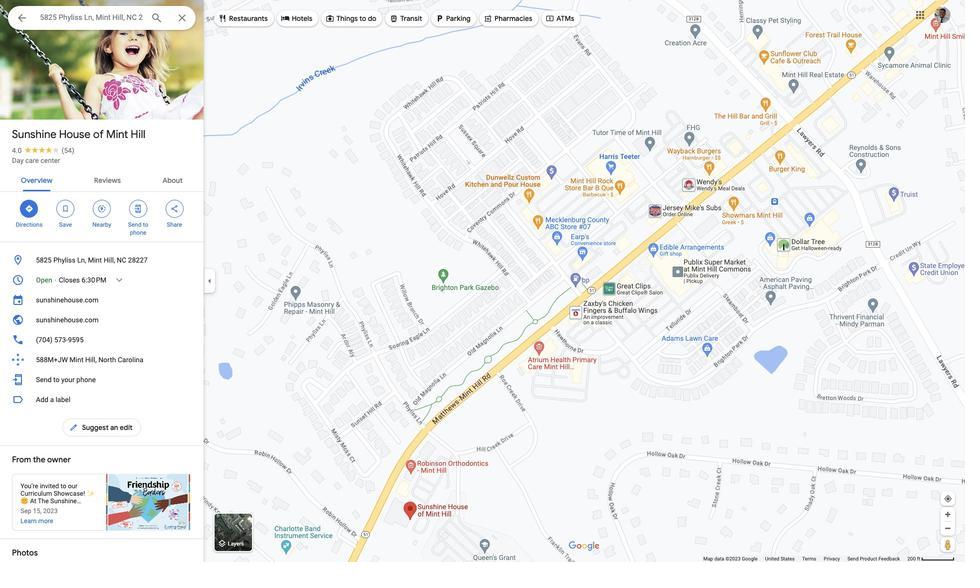 Task type: vqa. For each thing, say whether or not it's contained in the screenshot.


Task type: locate. For each thing, give the bounding box(es) containing it.
transit
[[400, 14, 422, 23]]

terms
[[802, 557, 816, 562]]

care
[[25, 157, 39, 165]]

things
[[336, 14, 358, 23]]

hours image
[[12, 274, 24, 286]]

phone inside button
[[76, 376, 96, 384]]

closes
[[59, 276, 80, 284]]

the
[[33, 456, 45, 466]]

mint right of
[[106, 128, 128, 142]]

0 vertical spatial sunshinehouse.com
[[36, 296, 99, 304]]

to left your
[[53, 376, 60, 384]]

0 vertical spatial mint
[[106, 128, 128, 142]]

mint inside 5825 phyliss ln, mint hill, nc 28227 button
[[88, 257, 102, 264]]

hill, inside 5825 phyliss ln, mint hill, nc 28227 button
[[104, 257, 115, 264]]

0 horizontal spatial phone
[[76, 376, 96, 384]]

2 vertical spatial to
[[53, 376, 60, 384]]

of
[[93, 128, 104, 142]]

2 vertical spatial mint
[[70, 356, 83, 364]]

hill,
[[104, 257, 115, 264], [85, 356, 97, 364]]

send
[[128, 222, 141, 229], [36, 376, 52, 384], [847, 557, 859, 562]]

0 vertical spatial send
[[128, 222, 141, 229]]

0 horizontal spatial send
[[36, 376, 52, 384]]

to inside  things to do
[[359, 14, 366, 23]]

sunshinehouse.com up 573-
[[36, 316, 99, 324]]

send up add
[[36, 376, 52, 384]]

mint for of
[[106, 128, 128, 142]]

0 vertical spatial phone
[[130, 230, 146, 237]]

mint
[[106, 128, 128, 142], [88, 257, 102, 264], [70, 356, 83, 364]]

1 horizontal spatial hill,
[[104, 257, 115, 264]]

reviews button
[[86, 168, 129, 192]]

to inside send to your phone button
[[53, 376, 60, 384]]

send to phone
[[128, 222, 148, 237]]

none field inside 5825 phyliss ln, mint hill, nc 28227 field
[[40, 11, 143, 23]]

sunshine house of mint hill main content
[[0, 0, 208, 563]]


[[134, 204, 143, 215]]

tab list containing overview
[[0, 168, 204, 192]]

1 sunshinehouse.com from the top
[[36, 296, 99, 304]]

2 horizontal spatial to
[[359, 14, 366, 23]]

to left "do"
[[359, 14, 366, 23]]

to
[[359, 14, 366, 23], [143, 222, 148, 229], [53, 376, 60, 384]]

4.0
[[12, 147, 22, 155]]

photos
[[36, 99, 61, 108]]

1 horizontal spatial to
[[143, 222, 148, 229]]

map
[[703, 557, 713, 562]]

⋅
[[54, 276, 57, 284]]

send for send product feedback
[[847, 557, 859, 562]]

privacy
[[824, 557, 840, 562]]

 restaurants
[[218, 13, 268, 24]]

sunshinehouse.com link up 9595
[[0, 310, 204, 330]]

tab list
[[0, 168, 204, 192]]

phone
[[130, 230, 146, 237], [76, 376, 96, 384]]

to inside send to phone
[[143, 222, 148, 229]]

send product feedback
[[847, 557, 900, 562]]

(704)
[[36, 336, 53, 344]]

footer
[[703, 556, 907, 563]]

learn
[[20, 518, 37, 525]]

mint inside 588m+jw mint hill, north carolina button
[[70, 356, 83, 364]]

5825 Phyliss Ln, Mint Hill, NC 28227 field
[[8, 6, 196, 30]]

to for send to phone
[[143, 222, 148, 229]]

phone right your
[[76, 376, 96, 384]]

mint for ln,
[[88, 257, 102, 264]]

overview button
[[13, 168, 60, 192]]

hill, left north
[[85, 356, 97, 364]]

carolina
[[118, 356, 143, 364]]

day care center
[[12, 157, 60, 165]]

mint down 9595
[[70, 356, 83, 364]]

actions for sunshine house of mint hill region
[[0, 192, 204, 242]]

1 vertical spatial hill,
[[85, 356, 97, 364]]

nc
[[117, 257, 126, 264]]

your
[[61, 376, 75, 384]]


[[545, 13, 554, 24]]

588m+jw mint hill, north carolina
[[36, 356, 143, 364]]

1 vertical spatial sunshinehouse.com
[[36, 316, 99, 324]]

200 ft button
[[907, 557, 955, 562]]

0 horizontal spatial mint
[[70, 356, 83, 364]]

1 vertical spatial phone
[[76, 376, 96, 384]]

product
[[860, 557, 877, 562]]

588m+jw
[[36, 356, 68, 364]]

573-
[[54, 336, 68, 344]]

day
[[12, 157, 24, 165]]

 pharmacies
[[484, 13, 532, 24]]

1 horizontal spatial mint
[[88, 257, 102, 264]]

sunshinehouse.com link down 6:30 pm
[[0, 290, 204, 310]]

hill, left nc
[[104, 257, 115, 264]]

united
[[765, 557, 779, 562]]

label
[[56, 396, 70, 404]]

to left share
[[143, 222, 148, 229]]

footer containing map data ©2023 google
[[703, 556, 907, 563]]

google maps element
[[0, 0, 965, 563]]

0 horizontal spatial to
[[53, 376, 60, 384]]

photo of sunshine house of mint hill image
[[0, 0, 208, 120]]

learn more link
[[20, 518, 53, 525]]

0 vertical spatial to
[[359, 14, 366, 23]]

None field
[[40, 11, 143, 23]]


[[325, 13, 334, 24]]

atms
[[556, 14, 574, 23]]

1 vertical spatial to
[[143, 222, 148, 229]]

privacy button
[[824, 556, 840, 563]]

send inside send to phone
[[128, 222, 141, 229]]

send left product
[[847, 557, 859, 562]]

from
[[12, 456, 31, 466]]

send down 
[[128, 222, 141, 229]]

zoom out image
[[944, 525, 952, 533]]

1 horizontal spatial phone
[[130, 230, 146, 237]]

1 horizontal spatial send
[[128, 222, 141, 229]]

200 ft
[[907, 557, 920, 562]]

5825
[[36, 257, 52, 264]]

1 vertical spatial send
[[36, 376, 52, 384]]

send inside information for sunshine house of mint hill region
[[36, 376, 52, 384]]

sunshinehouse.com down 'closes'
[[36, 296, 99, 304]]

phone down 
[[130, 230, 146, 237]]

1 vertical spatial mint
[[88, 257, 102, 264]]

reviews
[[94, 176, 121, 185]]

2 horizontal spatial mint
[[106, 128, 128, 142]]

footer inside "google maps" element
[[703, 556, 907, 563]]

map data ©2023 google
[[703, 557, 758, 562]]

sep 15, 2023 learn more
[[20, 508, 58, 525]]

0 vertical spatial hill,
[[104, 257, 115, 264]]


[[97, 204, 106, 215]]

sunshinehouse.com
[[36, 296, 99, 304], [36, 316, 99, 324]]

2 vertical spatial send
[[847, 557, 859, 562]]

tab list inside sunshine house of mint hill 'main content'
[[0, 168, 204, 192]]

sunshine
[[12, 128, 56, 142]]

5825 phyliss ln, mint hill, nc 28227
[[36, 257, 148, 264]]

add a label
[[36, 396, 70, 404]]

mint right ln,
[[88, 257, 102, 264]]

 transit
[[389, 13, 422, 24]]

0 horizontal spatial hill,
[[85, 356, 97, 364]]

about button
[[155, 168, 191, 192]]

2 horizontal spatial send
[[847, 557, 859, 562]]

photos
[[12, 549, 38, 559]]



Task type: describe. For each thing, give the bounding box(es) containing it.
pharmacies
[[495, 14, 532, 23]]

 search field
[[8, 6, 196, 32]]

588m+jw mint hill, north carolina button
[[0, 350, 204, 370]]

(54)
[[62, 147, 74, 155]]

a
[[50, 396, 54, 404]]

share
[[167, 222, 182, 229]]

suggest
[[82, 424, 109, 433]]

do
[[368, 14, 376, 23]]


[[281, 13, 290, 24]]

collapse side panel image
[[204, 276, 215, 287]]

©2023
[[726, 557, 741, 562]]

an
[[110, 424, 118, 433]]

5825 phyliss ln, mint hill, nc 28227 button
[[0, 251, 204, 270]]


[[25, 204, 34, 215]]

15,
[[33, 508, 42, 516]]

2023
[[43, 508, 58, 516]]

feedback
[[879, 557, 900, 562]]

show street view coverage image
[[941, 538, 955, 553]]

ln,
[[77, 257, 86, 264]]

42 photos
[[25, 99, 61, 108]]

united states
[[765, 557, 795, 562]]

hill
[[131, 128, 145, 142]]

6:30 pm
[[82, 276, 106, 284]]

sep
[[20, 508, 31, 516]]

2 sunshinehouse.com link from the top
[[0, 310, 204, 330]]

send to your phone button
[[0, 370, 204, 390]]

from the owner
[[12, 456, 71, 466]]

google account: leeland pitt  
(leeland.pitt@adept.ai) image
[[935, 7, 951, 23]]


[[218, 13, 227, 24]]

layers
[[228, 542, 244, 548]]

phone inside send to phone
[[130, 230, 146, 237]]

terms button
[[802, 556, 816, 563]]

 atms
[[545, 13, 574, 24]]

 things to do
[[325, 13, 376, 24]]

open
[[36, 276, 52, 284]]

about
[[163, 176, 183, 185]]

 hotels
[[281, 13, 312, 24]]


[[16, 11, 28, 25]]

zoom in image
[[944, 512, 952, 519]]

restaurants
[[229, 14, 268, 23]]

united states button
[[765, 556, 795, 563]]

sunshine house of mint hill
[[12, 128, 145, 142]]

show open hours for the week image
[[115, 276, 124, 285]]

add a label button
[[0, 390, 204, 410]]

directions
[[16, 222, 43, 229]]

nearby
[[92, 222, 111, 229]]

send for send to phone
[[128, 222, 141, 229]]

overview
[[21, 176, 52, 185]]

2 sunshinehouse.com from the top
[[36, 316, 99, 324]]

information for sunshine house of mint hill region
[[0, 251, 204, 390]]

save
[[59, 222, 72, 229]]

28227
[[128, 257, 148, 264]]

1 sunshinehouse.com link from the top
[[0, 290, 204, 310]]


[[170, 204, 179, 215]]

42 photos button
[[7, 95, 65, 112]]

(704) 573-9595 button
[[0, 330, 204, 350]]

54 reviews element
[[62, 147, 74, 155]]

owner
[[47, 456, 71, 466]]

phyliss
[[53, 257, 76, 264]]

9595
[[68, 336, 84, 344]]

data
[[714, 557, 724, 562]]

add
[[36, 396, 48, 404]]

more
[[38, 518, 53, 525]]


[[69, 423, 78, 434]]

(704) 573-9595
[[36, 336, 84, 344]]

send product feedback button
[[847, 556, 900, 563]]

edit
[[120, 424, 133, 433]]

day care center button
[[12, 156, 60, 166]]

open ⋅ closes 6:30 pm
[[36, 276, 106, 284]]


[[435, 13, 444, 24]]


[[389, 13, 398, 24]]

north
[[98, 356, 116, 364]]

send for send to your phone
[[36, 376, 52, 384]]

send to your phone
[[36, 376, 96, 384]]

 suggest an edit
[[69, 423, 133, 434]]

hill, inside 588m+jw mint hill, north carolina button
[[85, 356, 97, 364]]

google
[[742, 557, 758, 562]]

4.0 stars image
[[22, 147, 62, 153]]

states
[[781, 557, 795, 562]]

parking
[[446, 14, 471, 23]]

show your location image
[[944, 495, 953, 504]]


[[484, 13, 493, 24]]

 button
[[8, 6, 36, 32]]


[[61, 204, 70, 215]]

to for send to your phone
[[53, 376, 60, 384]]



